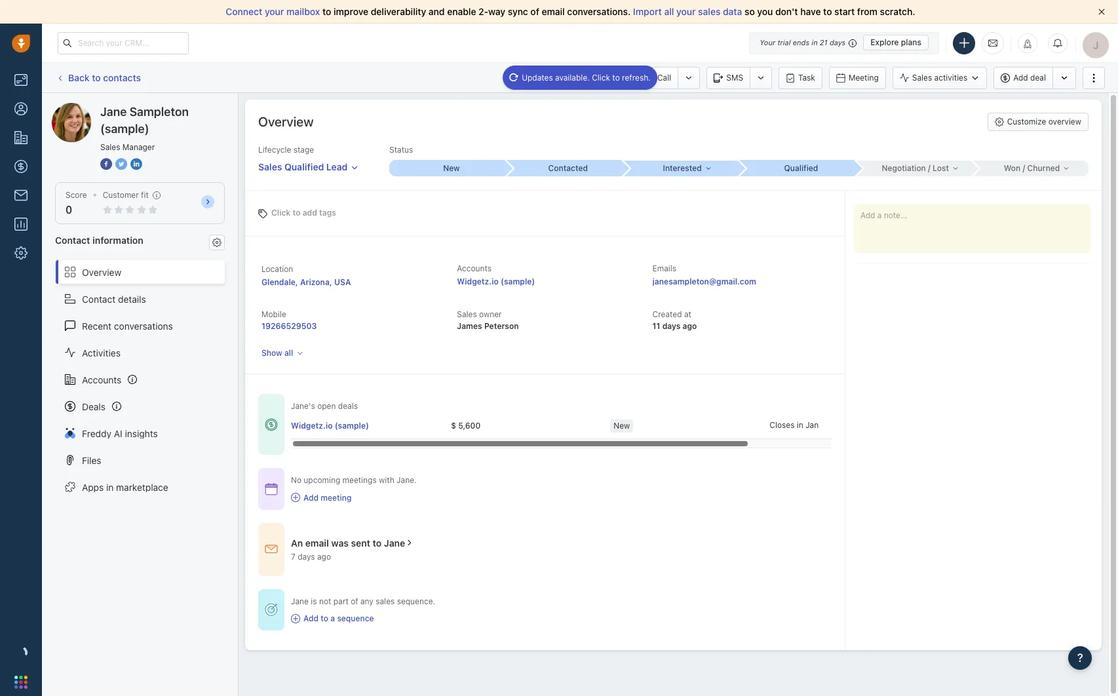Task type: locate. For each thing, give the bounding box(es) containing it.
0 vertical spatial of
[[531, 6, 539, 17]]

deals
[[82, 401, 106, 412]]

sales activities
[[912, 73, 968, 83]]

2 vertical spatial days
[[298, 552, 315, 562]]

1 vertical spatial all
[[284, 348, 293, 358]]

1 horizontal spatial widgetz.io
[[457, 277, 499, 287]]

to left add
[[293, 207, 301, 217]]

sampleton
[[101, 102, 146, 113], [130, 105, 189, 119]]

in left jan
[[797, 420, 803, 430]]

1 vertical spatial days
[[662, 321, 681, 331]]

click right available.
[[592, 72, 610, 82]]

meeting
[[321, 493, 352, 502]]

in for closes in jan
[[797, 420, 803, 430]]

container_wx8msf4aqz5i3rn1 image
[[265, 418, 278, 431], [405, 538, 414, 547]]

mng settings image
[[212, 238, 222, 247]]

1 horizontal spatial your
[[677, 6, 696, 17]]

2 vertical spatial in
[[106, 481, 114, 493]]

widgetz.io (sample) link
[[457, 277, 535, 287], [291, 420, 369, 431]]

widgetz.io down the jane's
[[291, 421, 333, 430]]

widgetz.io (sample) link inside 'row'
[[291, 420, 369, 431]]

overview up contact details
[[82, 266, 121, 278]]

row
[[291, 412, 929, 440]]

import
[[633, 6, 662, 17]]

jane right 'sent' at bottom
[[384, 537, 405, 548]]

what's new image
[[1023, 39, 1032, 48]]

sales for sales owner james peterson
[[457, 309, 477, 319]]

contact information
[[55, 235, 143, 246]]

janesampleton@gmail.com
[[653, 277, 756, 287]]

1 horizontal spatial click
[[592, 72, 610, 82]]

(sample) for jane sampleton (sample) sales manager
[[100, 122, 149, 136]]

customer
[[103, 190, 139, 200]]

1 vertical spatial add
[[303, 493, 319, 502]]

sampleton down contacts
[[101, 102, 146, 113]]

overview
[[258, 114, 314, 129], [82, 266, 121, 278]]

/ inside "button"
[[1023, 163, 1025, 173]]

sampleton inside jane sampleton (sample) sales manager
[[130, 105, 189, 119]]

not
[[319, 596, 331, 606]]

click
[[592, 72, 610, 82], [271, 207, 291, 217]]

add down upcoming
[[303, 493, 319, 502]]

emails janesampleton@gmail.com
[[653, 264, 756, 287]]

1 vertical spatial click
[[271, 207, 291, 217]]

negotiation / lost
[[882, 163, 949, 173]]

container_wx8msf4aqz5i3rn1 image left no
[[265, 482, 278, 496]]

1 horizontal spatial in
[[797, 420, 803, 430]]

sales inside jane sampleton (sample) sales manager
[[100, 142, 120, 152]]

add left deal
[[1014, 73, 1028, 83]]

/ for lost
[[928, 163, 931, 173]]

widgetz.io (sample) link down open
[[291, 420, 369, 431]]

container_wx8msf4aqz5i3rn1 image left a
[[291, 614, 300, 623]]

(sample) for jane sampleton (sample)
[[148, 102, 186, 113]]

0 horizontal spatial overview
[[82, 266, 121, 278]]

(sample)
[[148, 102, 186, 113], [100, 122, 149, 136], [501, 277, 535, 287], [335, 421, 369, 430]]

contact details
[[82, 293, 146, 305]]

add for add deal
[[1014, 73, 1028, 83]]

0 horizontal spatial widgetz.io
[[291, 421, 333, 430]]

email right sync
[[542, 6, 565, 17]]

$
[[451, 421, 456, 430]]

you
[[757, 6, 773, 17]]

1 vertical spatial widgetz.io
[[291, 421, 333, 430]]

0 horizontal spatial all
[[284, 348, 293, 358]]

overview up lifecycle stage
[[258, 114, 314, 129]]

container_wx8msf4aqz5i3rn1 image left the widgetz.io (sample)
[[265, 418, 278, 431]]

refresh.
[[622, 72, 651, 82]]

1 horizontal spatial /
[[1023, 163, 1025, 173]]

and
[[429, 6, 445, 17]]

jane inside jane sampleton (sample) sales manager
[[100, 105, 127, 119]]

freddy ai insights
[[82, 428, 158, 439]]

0 vertical spatial days
[[830, 38, 846, 47]]

in right the apps
[[106, 481, 114, 493]]

sales qualified lead
[[258, 161, 348, 172]]

widgetz.io (sample) link up owner
[[457, 277, 535, 287]]

/
[[928, 163, 931, 173], [1023, 163, 1025, 173]]

task button
[[779, 67, 823, 89]]

linkedin circled image
[[130, 157, 142, 171]]

0 horizontal spatial new
[[443, 163, 460, 173]]

sampleton up manager
[[130, 105, 189, 119]]

new
[[443, 163, 460, 173], [614, 421, 630, 430]]

churned
[[1028, 163, 1060, 173]]

apps
[[82, 481, 104, 493]]

(sample) down jane sampleton (sample)
[[100, 122, 149, 136]]

jane for jane is not part of any sales sequence.
[[291, 596, 309, 606]]

in for apps in marketplace
[[106, 481, 114, 493]]

/ inside button
[[928, 163, 931, 173]]

2 / from the left
[[1023, 163, 1025, 173]]

/ left lost
[[928, 163, 931, 173]]

jane left is
[[291, 596, 309, 606]]

0 horizontal spatial /
[[928, 163, 931, 173]]

won / churned
[[1004, 163, 1060, 173]]

(sample) up owner
[[501, 277, 535, 287]]

container_wx8msf4aqz5i3rn1 image left is
[[265, 603, 278, 616]]

to left start
[[823, 6, 832, 17]]

your left mailbox
[[265, 6, 284, 17]]

days down created
[[662, 321, 681, 331]]

james
[[457, 321, 482, 331]]

freddy
[[82, 428, 111, 439]]

(sample) inside jane sampleton (sample) sales manager
[[100, 122, 149, 136]]

container_wx8msf4aqz5i3rn1 image right 'sent' at bottom
[[405, 538, 414, 547]]

don't
[[775, 6, 798, 17]]

1 horizontal spatial overview
[[258, 114, 314, 129]]

1 your from the left
[[265, 6, 284, 17]]

7
[[291, 552, 296, 562]]

add deal
[[1014, 73, 1046, 83]]

sampleton for jane sampleton (sample) sales manager
[[130, 105, 189, 119]]

1 / from the left
[[928, 163, 931, 173]]

sales for sales qualified lead
[[258, 161, 282, 172]]

sales down the lifecycle
[[258, 161, 282, 172]]

sales left activities
[[912, 73, 932, 83]]

0 vertical spatial overview
[[258, 114, 314, 129]]

1 horizontal spatial all
[[664, 6, 674, 17]]

1 horizontal spatial container_wx8msf4aqz5i3rn1 image
[[405, 538, 414, 547]]

twitter circled image
[[115, 157, 127, 171]]

negotiation / lost button
[[856, 160, 972, 176]]

sales up james
[[457, 309, 477, 319]]

0 vertical spatial contact
[[55, 235, 90, 246]]

1 vertical spatial in
[[797, 420, 803, 430]]

sales owner james peterson
[[457, 309, 519, 331]]

location
[[262, 264, 293, 274]]

/ for churned
[[1023, 163, 1025, 173]]

jane down 'back'
[[78, 102, 98, 113]]

days
[[830, 38, 846, 47], [662, 321, 681, 331], [298, 552, 315, 562]]

email
[[542, 6, 565, 17], [305, 537, 329, 548]]

$ 5,600
[[451, 421, 481, 430]]

sales left data
[[698, 6, 721, 17]]

glendale, arizona, usa link
[[262, 277, 351, 287]]

0 vertical spatial accounts
[[457, 264, 492, 273]]

0 horizontal spatial of
[[351, 596, 358, 606]]

score
[[66, 190, 87, 200]]

/ right won
[[1023, 163, 1025, 173]]

recent conversations
[[82, 320, 173, 331]]

ago down an email was sent to jane
[[317, 552, 331, 562]]

lifecycle
[[258, 145, 291, 155]]

0 vertical spatial new
[[443, 163, 460, 173]]

1 horizontal spatial accounts
[[457, 264, 492, 273]]

widgetz.io up owner
[[457, 277, 499, 287]]

email up 7 days ago in the left bottom of the page
[[305, 537, 329, 548]]

sampleton for jane sampleton (sample)
[[101, 102, 146, 113]]

1 horizontal spatial email
[[542, 6, 565, 17]]

of left any
[[351, 596, 358, 606]]

click left add
[[271, 207, 291, 217]]

plans
[[901, 37, 922, 47]]

days inside created at 11 days ago
[[662, 321, 681, 331]]

sales right any
[[376, 596, 395, 606]]

conversations
[[114, 320, 173, 331]]

1 horizontal spatial ago
[[683, 321, 697, 331]]

1 vertical spatial container_wx8msf4aqz5i3rn1 image
[[405, 538, 414, 547]]

add inside button
[[1014, 73, 1028, 83]]

1 vertical spatial contact
[[82, 293, 116, 305]]

details
[[118, 293, 146, 305]]

0 button
[[66, 204, 72, 216]]

1 vertical spatial sales
[[376, 596, 395, 606]]

trial
[[778, 38, 791, 47]]

0 vertical spatial container_wx8msf4aqz5i3rn1 image
[[265, 418, 278, 431]]

click to add tags
[[271, 207, 336, 217]]

task
[[798, 72, 815, 82]]

1 vertical spatial widgetz.io (sample) link
[[291, 420, 369, 431]]

enable
[[447, 6, 476, 17]]

created
[[653, 309, 682, 319]]

2 horizontal spatial in
[[812, 38, 818, 47]]

(sample) up manager
[[148, 102, 186, 113]]

days right the 7
[[298, 552, 315, 562]]

in left 21
[[812, 38, 818, 47]]

your right import
[[677, 6, 696, 17]]

1 vertical spatial new
[[614, 421, 630, 430]]

0 vertical spatial ago
[[683, 321, 697, 331]]

1 horizontal spatial qualified
[[784, 163, 818, 173]]

0 vertical spatial widgetz.io
[[457, 277, 499, 287]]

customize overview button
[[988, 113, 1089, 131]]

add
[[1014, 73, 1028, 83], [303, 493, 319, 502], [303, 614, 319, 623]]

2 horizontal spatial days
[[830, 38, 846, 47]]

jane's open deals
[[291, 401, 358, 411]]

container_wx8msf4aqz5i3rn1 image down no
[[291, 493, 300, 502]]

accounts down activities
[[82, 374, 122, 385]]

0 horizontal spatial email
[[305, 537, 329, 548]]

0 horizontal spatial widgetz.io (sample) link
[[291, 420, 369, 431]]

0 horizontal spatial ago
[[317, 552, 331, 562]]

sms button
[[707, 67, 750, 89]]

ends
[[793, 38, 810, 47]]

0 vertical spatial click
[[592, 72, 610, 82]]

all
[[664, 6, 674, 17], [284, 348, 293, 358]]

call button
[[638, 67, 678, 89]]

(sample) inside the accounts widgetz.io (sample)
[[501, 277, 535, 287]]

glendale,
[[262, 277, 298, 287]]

status
[[389, 145, 413, 155]]

sales inside sales owner james peterson
[[457, 309, 477, 319]]

add for add to a sequence
[[303, 614, 319, 623]]

ago down at
[[683, 321, 697, 331]]

accounts widgetz.io (sample)
[[457, 264, 535, 287]]

of right sync
[[531, 6, 539, 17]]

1 vertical spatial accounts
[[82, 374, 122, 385]]

0 vertical spatial all
[[664, 6, 674, 17]]

days right 21
[[830, 38, 846, 47]]

contact down 0 button at top left
[[55, 235, 90, 246]]

1 horizontal spatial widgetz.io (sample) link
[[457, 277, 535, 287]]

to
[[322, 6, 331, 17], [823, 6, 832, 17], [92, 72, 101, 83], [612, 72, 620, 82], [293, 207, 301, 217], [373, 537, 382, 548], [321, 614, 328, 623]]

accounts inside the accounts widgetz.io (sample)
[[457, 264, 492, 273]]

accounts up owner
[[457, 264, 492, 273]]

1 horizontal spatial days
[[662, 321, 681, 331]]

add down is
[[303, 614, 319, 623]]

0 horizontal spatial accounts
[[82, 374, 122, 385]]

2 vertical spatial add
[[303, 614, 319, 623]]

jane down contacts
[[100, 105, 127, 119]]

all right show on the left bottom of the page
[[284, 348, 293, 358]]

ago
[[683, 321, 697, 331], [317, 552, 331, 562]]

add for add meeting
[[303, 493, 319, 502]]

sales up facebook circled image
[[100, 142, 120, 152]]

apps in marketplace
[[82, 481, 168, 493]]

container_wx8msf4aqz5i3rn1 image
[[265, 482, 278, 496], [291, 493, 300, 502], [265, 543, 278, 556], [265, 603, 278, 616], [291, 614, 300, 623]]

overview
[[1049, 117, 1082, 127]]

0 vertical spatial add
[[1014, 73, 1028, 83]]

jane
[[78, 102, 98, 113], [100, 105, 127, 119], [384, 537, 405, 548], [291, 596, 309, 606]]

connect your mailbox link
[[226, 6, 322, 17]]

updates available. click to refresh.
[[522, 72, 651, 82]]

0 vertical spatial sales
[[698, 6, 721, 17]]

1 horizontal spatial new
[[614, 421, 630, 430]]

new inside new link
[[443, 163, 460, 173]]

your
[[265, 6, 284, 17], [677, 6, 696, 17]]

0 horizontal spatial in
[[106, 481, 114, 493]]

0 horizontal spatial your
[[265, 6, 284, 17]]

contact up recent at the top left of page
[[82, 293, 116, 305]]

0 horizontal spatial days
[[298, 552, 315, 562]]

1 vertical spatial overview
[[82, 266, 121, 278]]

an email was sent to jane
[[291, 537, 405, 548]]

jane for jane sampleton (sample)
[[78, 102, 98, 113]]

closes in jan
[[770, 420, 819, 430]]

1 vertical spatial of
[[351, 596, 358, 606]]

all right import
[[664, 6, 674, 17]]



Task type: describe. For each thing, give the bounding box(es) containing it.
connect your mailbox to improve deliverability and enable 2-way sync of email conversations. import all your sales data so you don't have to start from scratch.
[[226, 6, 915, 17]]

negotiation / lost link
[[856, 160, 972, 176]]

recent
[[82, 320, 112, 331]]

connect
[[226, 6, 262, 17]]

insights
[[125, 428, 158, 439]]

import all your sales data link
[[633, 6, 745, 17]]

11
[[653, 321, 660, 331]]

is
[[311, 596, 317, 606]]

meetings
[[343, 475, 377, 485]]

0 horizontal spatial click
[[271, 207, 291, 217]]

jan
[[806, 420, 819, 430]]

container_wx8msf4aqz5i3rn1 image inside 'add meeting' link
[[291, 493, 300, 502]]

interested button
[[622, 160, 739, 176]]

explore plans
[[871, 37, 922, 47]]

with
[[379, 475, 394, 485]]

marketplace
[[116, 481, 168, 493]]

sequence
[[337, 614, 374, 623]]

0 horizontal spatial qualified
[[284, 161, 324, 172]]

0 horizontal spatial container_wx8msf4aqz5i3rn1 image
[[265, 418, 278, 431]]

explore plans link
[[863, 35, 929, 50]]

email button
[[585, 67, 631, 89]]

jane.
[[397, 475, 417, 485]]

1 horizontal spatial sales
[[698, 6, 721, 17]]

no
[[291, 475, 302, 485]]

0 vertical spatial widgetz.io (sample) link
[[457, 277, 535, 287]]

add
[[303, 207, 317, 217]]

0 vertical spatial email
[[542, 6, 565, 17]]

so
[[745, 6, 755, 17]]

contacts
[[103, 72, 141, 83]]

stage
[[293, 145, 314, 155]]

19266529503 link
[[262, 321, 317, 331]]

to right 'back'
[[92, 72, 101, 83]]

sync
[[508, 6, 528, 17]]

contact for contact details
[[82, 293, 116, 305]]

closes
[[770, 420, 795, 430]]

7 days ago
[[291, 552, 331, 562]]

won / churned button
[[972, 160, 1089, 176]]

janesampleton@gmail.com link
[[653, 275, 756, 289]]

1 vertical spatial email
[[305, 537, 329, 548]]

add to a sequence
[[303, 614, 374, 623]]

0 vertical spatial in
[[812, 38, 818, 47]]

2-
[[479, 6, 488, 17]]

interested link
[[622, 160, 739, 176]]

ai
[[114, 428, 122, 439]]

ago inside created at 11 days ago
[[683, 321, 697, 331]]

files
[[82, 455, 101, 466]]

contact for contact information
[[55, 235, 90, 246]]

0 horizontal spatial sales
[[376, 596, 395, 606]]

scratch.
[[880, 6, 915, 17]]

1 vertical spatial ago
[[317, 552, 331, 562]]

(sample) for accounts widgetz.io (sample)
[[501, 277, 535, 287]]

information
[[93, 235, 143, 246]]

to left a
[[321, 614, 328, 623]]

was
[[331, 537, 349, 548]]

lifecycle stage
[[258, 145, 314, 155]]

data
[[723, 6, 742, 17]]

qualified inside "link"
[[784, 163, 818, 173]]

widgetz.io inside the accounts widgetz.io (sample)
[[457, 277, 499, 287]]

call
[[657, 72, 671, 82]]

location glendale, arizona, usa
[[262, 264, 351, 287]]

usa
[[334, 277, 351, 287]]

updates available. click to refresh. link
[[503, 65, 657, 90]]

sales for sales activities
[[912, 73, 932, 83]]

interested
[[663, 163, 702, 173]]

score 0
[[66, 190, 87, 216]]

at
[[684, 309, 691, 319]]

customize overview
[[1007, 117, 1082, 127]]

jane for jane sampleton (sample) sales manager
[[100, 105, 127, 119]]

meeting button
[[829, 67, 886, 89]]

container_wx8msf4aqz5i3rn1 image left the 7
[[265, 543, 278, 556]]

any
[[360, 596, 374, 606]]

freshworks switcher image
[[14, 676, 28, 689]]

have
[[801, 6, 821, 17]]

sequence.
[[397, 596, 435, 606]]

won / churned link
[[972, 160, 1089, 176]]

add deal button
[[994, 67, 1053, 89]]

container_wx8msf4aqz5i3rn1 image inside add to a sequence link
[[291, 614, 300, 623]]

(sample) down deals
[[335, 421, 369, 430]]

1 horizontal spatial of
[[531, 6, 539, 17]]

activities
[[934, 73, 968, 83]]

deals
[[338, 401, 358, 411]]

row containing closes in jan
[[291, 412, 929, 440]]

created at 11 days ago
[[653, 309, 697, 331]]

an
[[291, 537, 303, 548]]

open
[[317, 401, 336, 411]]

sales qualified lead link
[[258, 155, 359, 174]]

to right mailbox
[[322, 6, 331, 17]]

improve
[[334, 6, 368, 17]]

contacted
[[548, 163, 588, 173]]

lost
[[933, 163, 949, 173]]

back to contacts
[[68, 72, 141, 83]]

upcoming
[[304, 475, 340, 485]]

conversations.
[[567, 6, 631, 17]]

5,600
[[458, 421, 481, 430]]

accounts for accounts
[[82, 374, 122, 385]]

add to a sequence link
[[291, 613, 435, 624]]

owner
[[479, 309, 502, 319]]

send email image
[[988, 37, 998, 48]]

activities
[[82, 347, 121, 358]]

part
[[333, 596, 349, 606]]

accounts for accounts widgetz.io (sample)
[[457, 264, 492, 273]]

contacted link
[[506, 160, 622, 176]]

start
[[835, 6, 855, 17]]

back to contacts link
[[55, 67, 142, 88]]

customize
[[1007, 117, 1046, 127]]

to right 'sent' at bottom
[[373, 537, 382, 548]]

no upcoming meetings with jane.
[[291, 475, 417, 485]]

to left refresh.
[[612, 72, 620, 82]]

jane sampleton (sample)
[[78, 102, 186, 113]]

Search your CRM... text field
[[58, 32, 189, 54]]

show all
[[262, 348, 293, 358]]

back
[[68, 72, 90, 83]]

a
[[331, 614, 335, 623]]

from
[[857, 6, 878, 17]]

facebook circled image
[[100, 157, 112, 171]]

close image
[[1099, 9, 1105, 15]]

2 your from the left
[[677, 6, 696, 17]]

explore
[[871, 37, 899, 47]]



Task type: vqa. For each thing, say whether or not it's contained in the screenshot.
ago
yes



